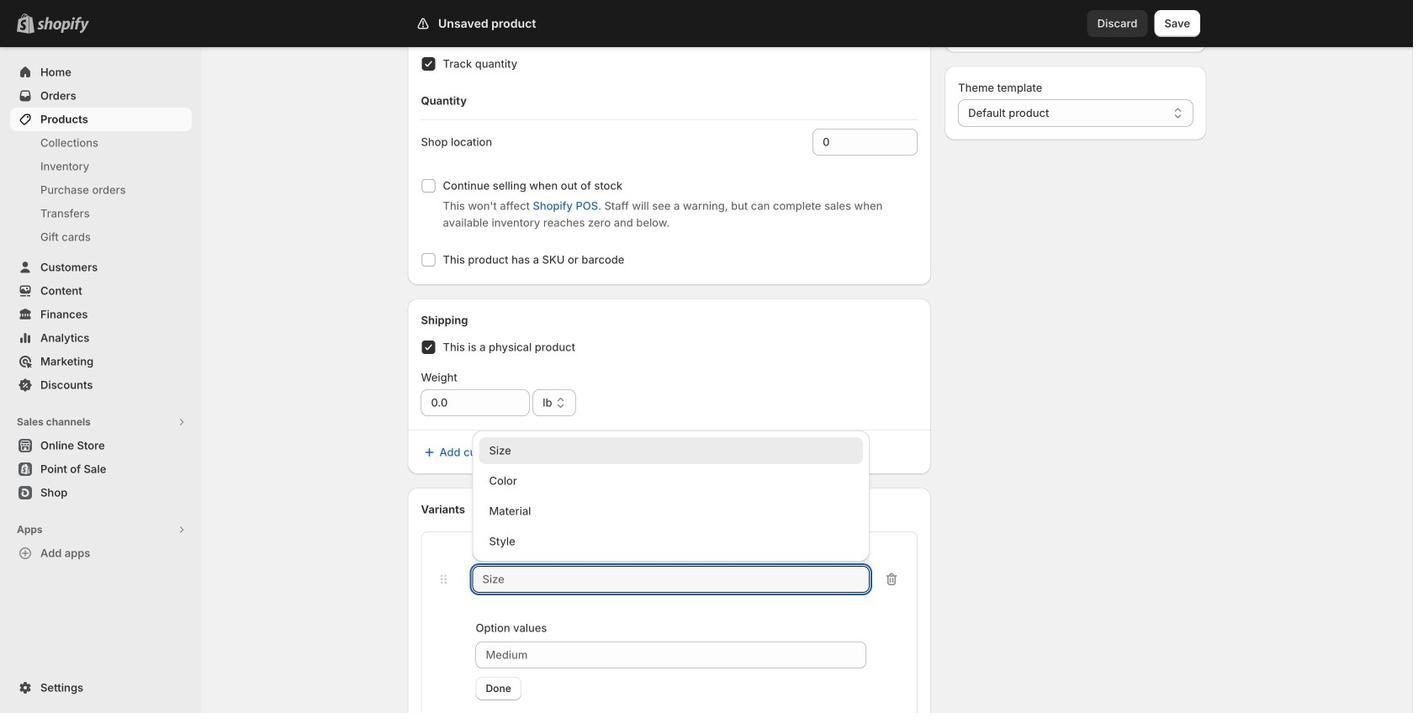 Task type: locate. For each thing, give the bounding box(es) containing it.
None number field
[[813, 129, 893, 156]]

list box
[[472, 437, 870, 555]]

Size text field
[[472, 566, 870, 593]]

Medium text field
[[476, 642, 866, 669]]

0.0 text field
[[421, 389, 529, 416]]



Task type: vqa. For each thing, say whether or not it's contained in the screenshot.
list box
yes



Task type: describe. For each thing, give the bounding box(es) containing it.
shopify image
[[37, 17, 89, 33]]

size option
[[472, 437, 870, 464]]



